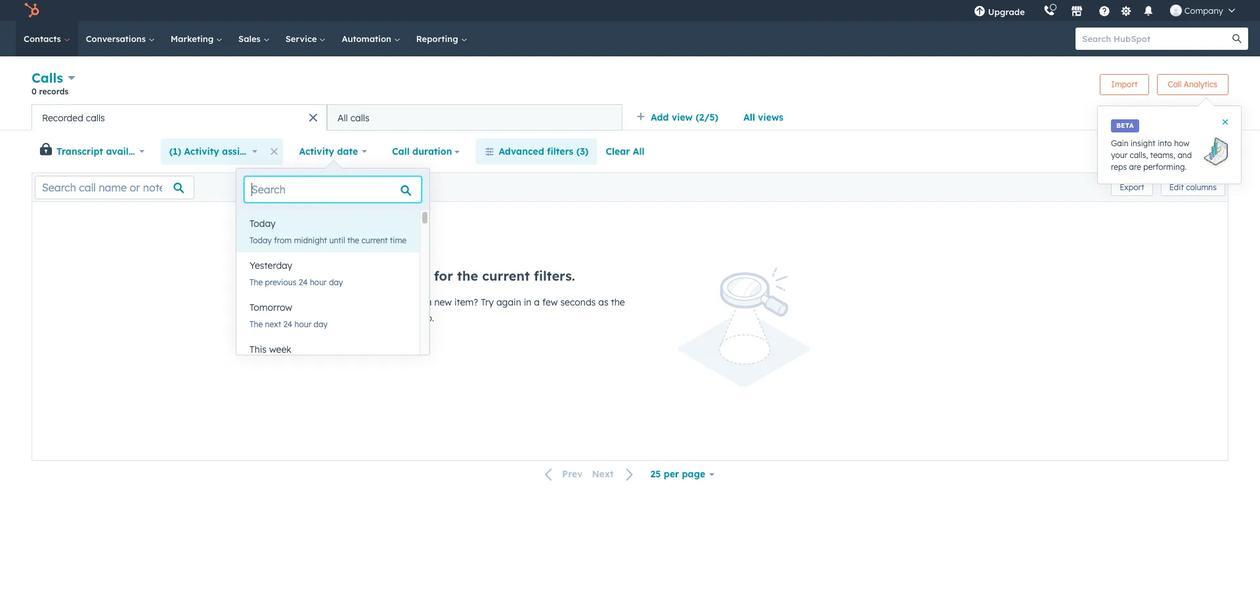 Task type: describe. For each thing, give the bounding box(es) containing it.
settings image
[[1120, 6, 1132, 17]]

automation
[[342, 33, 394, 44]]

25 per page button
[[642, 462, 723, 488]]

edit
[[1169, 182, 1184, 192]]

the for tomorrow
[[250, 320, 263, 330]]

advanced
[[499, 146, 544, 158]]

day for tomorrow
[[314, 320, 328, 330]]

calling icon button
[[1038, 2, 1060, 19]]

advanced filters (3) button
[[476, 139, 597, 165]]

contacts
[[24, 33, 64, 44]]

filters.
[[534, 268, 575, 284]]

import
[[1111, 79, 1138, 89]]

hubspot link
[[16, 3, 49, 18]]

new
[[434, 297, 452, 309]]

page
[[682, 469, 705, 481]]

(3)
[[576, 146, 589, 158]]

marketplaces image
[[1071, 6, 1083, 18]]

export
[[1120, 182, 1144, 192]]

add view (2/5)
[[651, 112, 718, 123]]

0 records
[[32, 87, 68, 97]]

catches
[[385, 313, 418, 324]]

all for all views
[[743, 112, 755, 123]]

activity inside (1) activity assigned to popup button
[[184, 146, 219, 158]]

up.
[[421, 313, 434, 324]]

24 for tomorrow
[[283, 320, 292, 330]]

tomorrow
[[250, 302, 292, 314]]

no
[[352, 268, 370, 284]]

gain
[[1111, 139, 1128, 148]]

calls banner
[[32, 68, 1228, 104]]

next
[[265, 320, 281, 330]]

import button
[[1100, 74, 1149, 95]]

notifications button
[[1137, 0, 1159, 21]]

Search HubSpot search field
[[1076, 28, 1236, 50]]

the inside expecting to see a new item? try again in a few seconds as the system catches up.
[[611, 297, 625, 309]]

company
[[1184, 5, 1223, 16]]

see
[[409, 297, 423, 309]]

1 horizontal spatial current
[[482, 268, 530, 284]]

and
[[1178, 150, 1192, 160]]

sales
[[238, 33, 263, 44]]

transcript available
[[56, 146, 148, 158]]

1 horizontal spatial all
[[633, 146, 644, 158]]

matches
[[374, 268, 430, 284]]

1 a from the left
[[426, 297, 432, 309]]

next
[[592, 469, 614, 481]]

prev
[[562, 469, 583, 481]]

edit columns
[[1169, 182, 1217, 192]]

from
[[274, 236, 292, 246]]

per
[[664, 469, 679, 481]]

beta
[[1116, 121, 1134, 130]]

call for call analytics
[[1168, 79, 1182, 89]]

call duration button
[[383, 139, 468, 165]]

to inside expecting to see a new item? try again in a few seconds as the system catches up.
[[397, 297, 406, 309]]

calls for recorded calls
[[86, 112, 105, 124]]

calls
[[32, 70, 63, 86]]

(1) activity assigned to
[[169, 146, 275, 158]]

calls button
[[32, 68, 75, 87]]

upgrade image
[[974, 6, 985, 18]]

recorded
[[42, 112, 83, 124]]

filters
[[547, 146, 574, 158]]

marketplaces button
[[1063, 0, 1090, 21]]

hour for tomorrow
[[295, 320, 311, 330]]

few
[[542, 297, 558, 309]]

views
[[758, 112, 783, 123]]

all calls
[[337, 112, 369, 124]]

time
[[390, 236, 407, 246]]

your
[[1111, 150, 1128, 160]]

transcript
[[56, 146, 103, 158]]

calls,
[[1130, 150, 1148, 160]]

add view (2/5) button
[[628, 104, 735, 131]]

seconds
[[560, 297, 596, 309]]

notifications image
[[1142, 6, 1154, 18]]

advanced filters (3)
[[499, 146, 589, 158]]

date
[[337, 146, 358, 158]]

tomorrow button
[[236, 295, 420, 321]]

to inside popup button
[[266, 146, 275, 158]]

in
[[524, 297, 531, 309]]

add
[[651, 112, 669, 123]]

(1)
[[169, 146, 181, 158]]

hour for yesterday
[[310, 278, 327, 288]]

0
[[32, 87, 37, 97]]

this week
[[250, 344, 291, 356]]

marketing link
[[163, 21, 231, 56]]

2 today from the top
[[250, 236, 272, 246]]

duration
[[412, 146, 452, 158]]



Task type: vqa. For each thing, say whether or not it's contained in the screenshot.
user guides element
no



Task type: locate. For each thing, give the bounding box(es) containing it.
all inside 'link'
[[743, 112, 755, 123]]

all calls button
[[327, 104, 622, 131]]

1 horizontal spatial to
[[397, 297, 406, 309]]

midnight
[[294, 236, 327, 246]]

2 the from the top
[[250, 320, 263, 330]]

try
[[481, 297, 494, 309]]

menu
[[964, 0, 1244, 21]]

0 horizontal spatial the
[[347, 236, 359, 246]]

0 vertical spatial to
[[266, 146, 275, 158]]

assigned
[[222, 146, 263, 158]]

system
[[352, 313, 382, 324]]

0 vertical spatial 24
[[299, 278, 308, 288]]

the inside tomorrow the next 24 hour day
[[250, 320, 263, 330]]

hour inside yesterday the previous 24 hour day
[[310, 278, 327, 288]]

available
[[106, 146, 148, 158]]

menu item
[[1034, 0, 1037, 21]]

hubspot image
[[24, 3, 39, 18]]

current up again
[[482, 268, 530, 284]]

call left analytics
[[1168, 79, 1182, 89]]

1 horizontal spatial call
[[1168, 79, 1182, 89]]

call
[[1168, 79, 1182, 89], [392, 146, 410, 158]]

calling icon image
[[1043, 5, 1055, 17]]

0 vertical spatial call
[[1168, 79, 1182, 89]]

reporting
[[416, 33, 461, 44]]

reps
[[1111, 162, 1127, 172]]

hour inside tomorrow the next 24 hour day
[[295, 320, 311, 330]]

day for yesterday
[[329, 278, 343, 288]]

(1) activity assigned to button
[[161, 139, 275, 165]]

1 vertical spatial current
[[482, 268, 530, 284]]

1 vertical spatial call
[[392, 146, 410, 158]]

the down 'yesterday'
[[250, 278, 263, 288]]

0 horizontal spatial to
[[266, 146, 275, 158]]

service
[[285, 33, 319, 44]]

marketing
[[171, 33, 216, 44]]

all
[[743, 112, 755, 123], [337, 112, 348, 124], [633, 146, 644, 158]]

company button
[[1162, 0, 1243, 21]]

this
[[250, 344, 267, 356]]

0 horizontal spatial call
[[392, 146, 410, 158]]

list box containing today
[[236, 211, 429, 379]]

hour up tomorrow button
[[310, 278, 327, 288]]

a
[[426, 297, 432, 309], [534, 297, 540, 309]]

day
[[329, 278, 343, 288], [314, 320, 328, 330]]

1 the from the top
[[250, 278, 263, 288]]

1 calls from the left
[[86, 112, 105, 124]]

call analytics
[[1168, 79, 1217, 89]]

24 inside yesterday the previous 24 hour day
[[299, 278, 308, 288]]

service link
[[278, 21, 334, 56]]

no matches for the current filters.
[[352, 268, 575, 284]]

0 horizontal spatial calls
[[86, 112, 105, 124]]

calls for all calls
[[350, 112, 369, 124]]

settings link
[[1118, 4, 1134, 17]]

today left from
[[250, 236, 272, 246]]

0 vertical spatial the
[[347, 236, 359, 246]]

1 horizontal spatial day
[[329, 278, 343, 288]]

edit columns button
[[1161, 179, 1225, 196]]

into
[[1158, 139, 1172, 148]]

jacob simon image
[[1170, 5, 1182, 16]]

all for all calls
[[337, 112, 348, 124]]

clear all button
[[597, 139, 653, 165]]

day inside tomorrow the next 24 hour day
[[314, 320, 328, 330]]

records
[[39, 87, 68, 97]]

the
[[250, 278, 263, 288], [250, 320, 263, 330]]

recorded calls button
[[32, 104, 327, 131]]

1 horizontal spatial a
[[534, 297, 540, 309]]

1 vertical spatial the
[[250, 320, 263, 330]]

search image
[[1232, 34, 1242, 43]]

today button
[[236, 211, 420, 237]]

1 horizontal spatial 24
[[299, 278, 308, 288]]

today up from
[[250, 218, 276, 230]]

automation link
[[334, 21, 408, 56]]

export button
[[1111, 179, 1153, 196]]

day inside yesterday the previous 24 hour day
[[329, 278, 343, 288]]

the right for
[[457, 268, 478, 284]]

2 a from the left
[[534, 297, 540, 309]]

analytics
[[1184, 79, 1217, 89]]

activity left date
[[299, 146, 334, 158]]

0 horizontal spatial 24
[[283, 320, 292, 330]]

the inside yesterday the previous 24 hour day
[[250, 278, 263, 288]]

the for yesterday
[[250, 278, 263, 288]]

current inside today today from midnight until the current time
[[361, 236, 388, 246]]

25 per page
[[650, 469, 705, 481]]

conversations
[[86, 33, 148, 44]]

call left the duration
[[392, 146, 410, 158]]

1 vertical spatial today
[[250, 236, 272, 246]]

gain insight into how your calls, teams, and reps are performing.
[[1111, 139, 1192, 172]]

hour right next
[[295, 320, 311, 330]]

1 horizontal spatial calls
[[350, 112, 369, 124]]

calls up date
[[350, 112, 369, 124]]

24 right previous
[[299, 278, 308, 288]]

activity inside activity date popup button
[[299, 146, 334, 158]]

1 horizontal spatial the
[[457, 268, 478, 284]]

current
[[361, 236, 388, 246], [482, 268, 530, 284]]

the right as
[[611, 297, 625, 309]]

menu containing company
[[964, 0, 1244, 21]]

activity date button
[[291, 139, 375, 165]]

reporting link
[[408, 21, 475, 56]]

for
[[434, 268, 453, 284]]

close image
[[1223, 120, 1228, 125]]

2 horizontal spatial the
[[611, 297, 625, 309]]

1 vertical spatial hour
[[295, 320, 311, 330]]

today
[[250, 218, 276, 230], [250, 236, 272, 246]]

24 inside tomorrow the next 24 hour day
[[283, 320, 292, 330]]

all up date
[[337, 112, 348, 124]]

call for call duration
[[392, 146, 410, 158]]

expecting to see a new item? try again in a few seconds as the system catches up.
[[352, 297, 625, 324]]

all left views
[[743, 112, 755, 123]]

0 vertical spatial current
[[361, 236, 388, 246]]

how
[[1174, 139, 1189, 148]]

activity date
[[299, 146, 358, 158]]

help image
[[1098, 6, 1110, 18]]

1 vertical spatial 24
[[283, 320, 292, 330]]

teams,
[[1150, 150, 1175, 160]]

all views
[[743, 112, 783, 123]]

a right in
[[534, 297, 540, 309]]

yesterday button
[[236, 253, 420, 279]]

previous
[[265, 278, 296, 288]]

0 vertical spatial hour
[[310, 278, 327, 288]]

25
[[650, 469, 661, 481]]

are
[[1129, 162, 1141, 172]]

Search call name or notes search field
[[35, 176, 194, 199]]

0 horizontal spatial current
[[361, 236, 388, 246]]

2 activity from the left
[[299, 146, 334, 158]]

the right until
[[347, 236, 359, 246]]

item?
[[454, 297, 478, 309]]

call inside banner
[[1168, 79, 1182, 89]]

call inside button
[[392, 146, 410, 158]]

1 today from the top
[[250, 218, 276, 230]]

2 horizontal spatial all
[[743, 112, 755, 123]]

contacts link
[[16, 21, 78, 56]]

clear
[[606, 146, 630, 158]]

1 horizontal spatial activity
[[299, 146, 334, 158]]

the inside today today from midnight until the current time
[[347, 236, 359, 246]]

(2/5)
[[696, 112, 718, 123]]

calls right recorded
[[86, 112, 105, 124]]

the
[[347, 236, 359, 246], [457, 268, 478, 284], [611, 297, 625, 309]]

day up this week button
[[314, 320, 328, 330]]

0 vertical spatial today
[[250, 218, 276, 230]]

2 vertical spatial the
[[611, 297, 625, 309]]

upgrade
[[988, 7, 1025, 17]]

day left no
[[329, 278, 343, 288]]

the left next
[[250, 320, 263, 330]]

activity right (1)
[[184, 146, 219, 158]]

hour
[[310, 278, 327, 288], [295, 320, 311, 330]]

insight
[[1131, 139, 1155, 148]]

2 calls from the left
[[350, 112, 369, 124]]

week
[[269, 344, 291, 356]]

call analytics link
[[1157, 74, 1228, 95]]

to right assigned
[[266, 146, 275, 158]]

24 for yesterday
[[299, 278, 308, 288]]

1 vertical spatial day
[[314, 320, 328, 330]]

current left time
[[361, 236, 388, 246]]

pagination navigation
[[537, 466, 642, 484]]

tomorrow the next 24 hour day
[[250, 302, 328, 330]]

yesterday the previous 24 hour day
[[250, 260, 343, 288]]

help button
[[1093, 0, 1115, 21]]

search button
[[1226, 28, 1248, 50]]

0 horizontal spatial activity
[[184, 146, 219, 158]]

1 activity from the left
[[184, 146, 219, 158]]

Search search field
[[244, 177, 422, 203]]

a right see
[[426, 297, 432, 309]]

list box
[[236, 211, 429, 379]]

all right clear
[[633, 146, 644, 158]]

yesterday
[[250, 260, 292, 272]]

conversations link
[[78, 21, 163, 56]]

0 horizontal spatial a
[[426, 297, 432, 309]]

again
[[496, 297, 521, 309]]

call duration
[[392, 146, 452, 158]]

to left see
[[397, 297, 406, 309]]

1 vertical spatial to
[[397, 297, 406, 309]]

until
[[329, 236, 345, 246]]

this week button
[[236, 337, 420, 363]]

0 horizontal spatial all
[[337, 112, 348, 124]]

24 right next
[[283, 320, 292, 330]]

columns
[[1186, 182, 1217, 192]]

0 horizontal spatial day
[[314, 320, 328, 330]]

0 vertical spatial the
[[250, 278, 263, 288]]

1 vertical spatial the
[[457, 268, 478, 284]]

expecting
[[352, 297, 395, 309]]

0 vertical spatial day
[[329, 278, 343, 288]]



